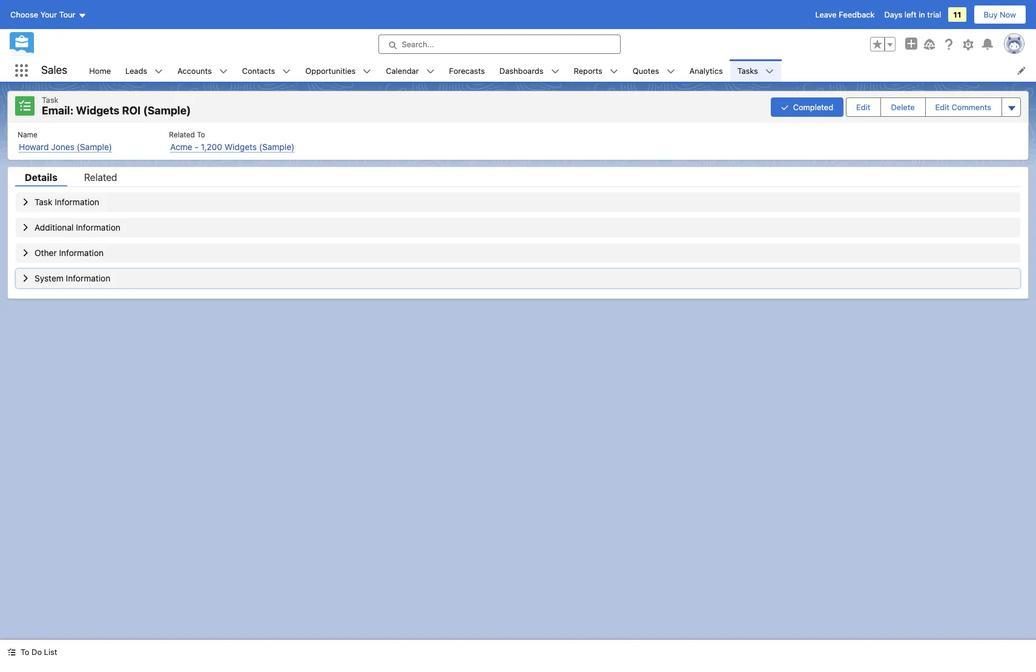 Task type: vqa. For each thing, say whether or not it's contained in the screenshot.
Leads
yes



Task type: locate. For each thing, give the bounding box(es) containing it.
your
[[40, 10, 57, 19]]

(sample) inside task email: widgets roi (sample)
[[143, 104, 191, 117]]

to do list
[[21, 648, 57, 657]]

information for system information
[[66, 273, 110, 283]]

text default image right leads
[[155, 67, 163, 76]]

text default image inside tasks list item
[[766, 67, 774, 76]]

list
[[82, 59, 1036, 82], [8, 123, 1029, 160]]

1 horizontal spatial edit
[[936, 102, 950, 112]]

edit comments
[[936, 102, 992, 112]]

quotes link
[[626, 59, 667, 82]]

dashboards link
[[492, 59, 551, 82]]

group
[[871, 37, 896, 51], [771, 96, 1021, 118]]

widgets
[[76, 104, 119, 117], [225, 141, 257, 152]]

leads
[[125, 66, 147, 75]]

text default image inside calendar list item
[[426, 67, 435, 76]]

to left do
[[21, 648, 29, 657]]

text default image for opportunities
[[363, 67, 372, 76]]

text default image right accounts
[[219, 67, 228, 76]]

calendar
[[386, 66, 419, 75]]

text default image inside opportunities list item
[[363, 67, 372, 76]]

0 vertical spatial related
[[169, 130, 195, 139]]

text default image right calendar
[[426, 67, 435, 76]]

(sample)
[[143, 104, 191, 117], [77, 141, 112, 152], [259, 141, 295, 152]]

1 vertical spatial to
[[21, 648, 29, 657]]

text default image inside the leads list item
[[155, 67, 163, 76]]

edit left comments
[[936, 102, 950, 112]]

to
[[197, 130, 205, 139], [21, 648, 29, 657]]

reports link
[[567, 59, 610, 82]]

4 text default image from the left
[[766, 67, 774, 76]]

1 vertical spatial related
[[84, 172, 117, 183]]

text default image left calendar link
[[363, 67, 372, 76]]

0 vertical spatial to
[[197, 130, 205, 139]]

1 vertical spatial group
[[771, 96, 1021, 118]]

task down details link
[[35, 197, 52, 207]]

2 edit from the left
[[936, 102, 950, 112]]

0 vertical spatial group
[[871, 37, 896, 51]]

text default image
[[363, 67, 372, 76], [426, 67, 435, 76], [551, 67, 559, 76], [766, 67, 774, 76]]

leave feedback
[[816, 10, 875, 19]]

3 text default image from the left
[[551, 67, 559, 76]]

in
[[919, 10, 926, 19]]

text default image for accounts
[[219, 67, 228, 76]]

dashboards list item
[[492, 59, 567, 82]]

text default image inside to do list button
[[7, 648, 16, 657]]

accounts
[[178, 66, 212, 75]]

1 vertical spatial widgets
[[225, 141, 257, 152]]

details link
[[15, 172, 67, 186]]

related up task information
[[84, 172, 117, 183]]

to inside button
[[21, 648, 29, 657]]

search...
[[402, 39, 434, 49]]

11
[[954, 10, 962, 19]]

information
[[55, 197, 99, 207], [76, 222, 120, 232], [59, 247, 104, 258], [66, 273, 110, 283]]

information up other information
[[76, 222, 120, 232]]

text default image right quotes
[[667, 67, 675, 76]]

feedback
[[839, 10, 875, 19]]

text default image left do
[[7, 648, 16, 657]]

0 horizontal spatial to
[[21, 648, 29, 657]]

0 horizontal spatial related
[[84, 172, 117, 183]]

related inside related to acme - 1,200 widgets (sample)
[[169, 130, 195, 139]]

text default image inside dashboards list item
[[551, 67, 559, 76]]

buy
[[984, 10, 998, 19]]

quotes
[[633, 66, 659, 75]]

tasks link
[[730, 59, 766, 82]]

home
[[89, 66, 111, 75]]

task inside 'dropdown button'
[[35, 197, 52, 207]]

2 text default image from the left
[[426, 67, 435, 76]]

1 horizontal spatial related
[[169, 130, 195, 139]]

text default image inside quotes list item
[[667, 67, 675, 76]]

choose
[[10, 10, 38, 19]]

information up additional information
[[55, 197, 99, 207]]

analytics link
[[682, 59, 730, 82]]

text default image for dashboards
[[551, 67, 559, 76]]

list
[[44, 648, 57, 657]]

0 horizontal spatial edit
[[857, 102, 871, 112]]

1 vertical spatial list
[[8, 123, 1029, 160]]

1 horizontal spatial (sample)
[[143, 104, 191, 117]]

1 text default image from the left
[[363, 67, 372, 76]]

information down additional information
[[59, 247, 104, 258]]

widgets left roi
[[76, 104, 119, 117]]

0 vertical spatial task
[[42, 95, 59, 105]]

edit for edit
[[857, 102, 871, 112]]

to up -
[[197, 130, 205, 139]]

related
[[169, 130, 195, 139], [84, 172, 117, 183]]

task inside task email: widgets roi (sample)
[[42, 95, 59, 105]]

jones
[[51, 141, 74, 152]]

1 horizontal spatial to
[[197, 130, 205, 139]]

to inside related to acme - 1,200 widgets (sample)
[[197, 130, 205, 139]]

delete
[[891, 102, 915, 112]]

edit for edit comments
[[936, 102, 950, 112]]

dashboards
[[500, 66, 544, 75]]

0 vertical spatial widgets
[[76, 104, 119, 117]]

opportunities
[[306, 66, 356, 75]]

text default image right contacts
[[283, 67, 291, 76]]

additional information button
[[16, 218, 1021, 237]]

related up acme at the left top of page
[[169, 130, 195, 139]]

0 horizontal spatial (sample)
[[77, 141, 112, 152]]

task email: widgets roi (sample)
[[42, 95, 191, 117]]

now
[[1000, 10, 1017, 19]]

calendar list item
[[379, 59, 442, 82]]

group containing completed
[[771, 96, 1021, 118]]

0 vertical spatial list
[[82, 59, 1036, 82]]

information for task information
[[55, 197, 99, 207]]

text default image inside accounts list item
[[219, 67, 228, 76]]

widgets right 1,200
[[225, 141, 257, 152]]

reports list item
[[567, 59, 626, 82]]

sales
[[41, 64, 67, 76]]

edit
[[857, 102, 871, 112], [936, 102, 950, 112]]

list containing home
[[82, 59, 1036, 82]]

1 horizontal spatial widgets
[[225, 141, 257, 152]]

calendar link
[[379, 59, 426, 82]]

email:
[[42, 104, 74, 117]]

list containing howard jones (sample)
[[8, 123, 1029, 160]]

list for home link
[[8, 123, 1029, 160]]

text default image inside reports list item
[[610, 67, 618, 76]]

task down "sales"
[[42, 95, 59, 105]]

text default image
[[155, 67, 163, 76], [219, 67, 228, 76], [283, 67, 291, 76], [610, 67, 618, 76], [667, 67, 675, 76], [7, 648, 16, 657]]

text default image inside contacts list item
[[283, 67, 291, 76]]

other
[[35, 247, 57, 258]]

delete button
[[882, 98, 925, 116]]

information down other information
[[66, 273, 110, 283]]

edit left delete at top right
[[857, 102, 871, 112]]

buy now button
[[974, 5, 1027, 24]]

2 horizontal spatial (sample)
[[259, 141, 295, 152]]

other information
[[35, 247, 104, 258]]

list for leave feedback link
[[82, 59, 1036, 82]]

text default image right reports
[[610, 67, 618, 76]]

text default image left reports link
[[551, 67, 559, 76]]

1 vertical spatial task
[[35, 197, 52, 207]]

0 horizontal spatial widgets
[[76, 104, 119, 117]]

text default image right tasks
[[766, 67, 774, 76]]

task
[[42, 95, 59, 105], [35, 197, 52, 207]]

1 edit from the left
[[857, 102, 871, 112]]



Task type: describe. For each thing, give the bounding box(es) containing it.
1,200
[[201, 141, 222, 152]]

forecasts
[[449, 66, 485, 75]]

contacts list item
[[235, 59, 298, 82]]

acme - 1,200 widgets (sample) link
[[170, 141, 295, 152]]

widgets inside related to acme - 1,200 widgets (sample)
[[225, 141, 257, 152]]

related for related to acme - 1,200 widgets (sample)
[[169, 130, 195, 139]]

quotes list item
[[626, 59, 682, 82]]

text default image for leads
[[155, 67, 163, 76]]

accounts list item
[[170, 59, 235, 82]]

howard
[[19, 141, 49, 152]]

left
[[905, 10, 917, 19]]

name howard jones (sample)
[[18, 130, 112, 152]]

reports
[[574, 66, 603, 75]]

comments
[[952, 102, 992, 112]]

additional
[[35, 222, 74, 232]]

days
[[885, 10, 903, 19]]

roi
[[122, 104, 141, 117]]

tour
[[59, 10, 75, 19]]

opportunities link
[[298, 59, 363, 82]]

related for related
[[84, 172, 117, 183]]

task for email:
[[42, 95, 59, 105]]

system information
[[35, 273, 110, 283]]

analytics
[[690, 66, 723, 75]]

information for additional information
[[76, 222, 120, 232]]

acme
[[170, 141, 192, 152]]

do
[[32, 648, 42, 657]]

to do list button
[[0, 640, 64, 665]]

name
[[18, 130, 37, 139]]

leads link
[[118, 59, 155, 82]]

search... button
[[378, 35, 621, 54]]

system information button
[[16, 269, 1021, 288]]

text default image for calendar
[[426, 67, 435, 76]]

text default image for contacts
[[283, 67, 291, 76]]

system
[[35, 273, 64, 283]]

details
[[25, 172, 57, 183]]

information for other information
[[59, 247, 104, 258]]

(sample) inside related to acme - 1,200 widgets (sample)
[[259, 141, 295, 152]]

task for information
[[35, 197, 52, 207]]

(sample) inside name howard jones (sample)
[[77, 141, 112, 152]]

-
[[195, 141, 199, 152]]

days left in trial
[[885, 10, 942, 19]]

leads list item
[[118, 59, 170, 82]]

howard jones (sample) link
[[19, 141, 112, 152]]

edit button
[[847, 98, 880, 116]]

completed
[[793, 102, 834, 112]]

home link
[[82, 59, 118, 82]]

related link
[[74, 172, 127, 186]]

forecasts link
[[442, 59, 492, 82]]

leave
[[816, 10, 837, 19]]

buy now
[[984, 10, 1017, 19]]

contacts link
[[235, 59, 283, 82]]

text default image for tasks
[[766, 67, 774, 76]]

task information
[[35, 197, 99, 207]]

leave feedback link
[[816, 10, 875, 19]]

choose your tour button
[[10, 5, 87, 24]]

task information button
[[16, 192, 1021, 212]]

completed button
[[771, 97, 844, 117]]

choose your tour
[[10, 10, 75, 19]]

opportunities list item
[[298, 59, 379, 82]]

tasks list item
[[730, 59, 781, 82]]

accounts link
[[170, 59, 219, 82]]

other information button
[[16, 243, 1021, 263]]

related to acme - 1,200 widgets (sample)
[[169, 130, 295, 152]]

text default image for quotes
[[667, 67, 675, 76]]

contacts
[[242, 66, 275, 75]]

additional information
[[35, 222, 120, 232]]

edit comments button
[[926, 98, 1001, 116]]

tasks
[[738, 66, 758, 75]]

widgets inside task email: widgets roi (sample)
[[76, 104, 119, 117]]

trial
[[928, 10, 942, 19]]

text default image for reports
[[610, 67, 618, 76]]



